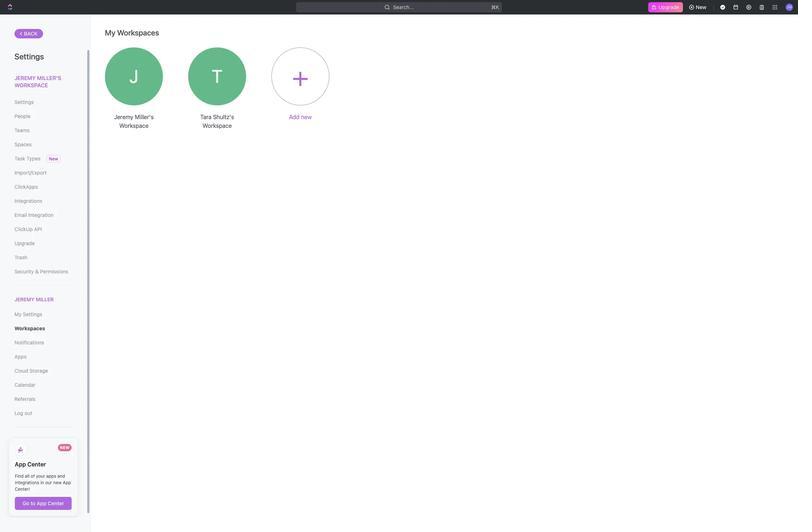 Task type: vqa. For each thing, say whether or not it's contained in the screenshot.
back
yes



Task type: describe. For each thing, give the bounding box(es) containing it.
+
[[292, 59, 309, 93]]

email integration
[[14, 212, 54, 218]]

out
[[25, 410, 32, 416]]

tara shultz's workspace
[[200, 114, 234, 129]]

miller
[[36, 296, 54, 303]]

go to app center
[[23, 500, 64, 507]]

miller's inside settings element
[[37, 75, 61, 81]]

add
[[289, 114, 300, 120]]

log out
[[14, 410, 32, 416]]

permissions
[[40, 268, 68, 275]]

settings element
[[0, 14, 91, 532]]

log out link
[[14, 407, 72, 420]]

email
[[14, 212, 27, 218]]

integration
[[28, 212, 54, 218]]

find
[[15, 474, 24, 479]]

go to app center button
[[15, 497, 72, 510]]

in
[[40, 480, 44, 486]]

notifications link
[[14, 337, 72, 349]]

types
[[27, 155, 41, 162]]

integrations
[[15, 480, 39, 486]]

trash
[[14, 254, 27, 261]]

workspaces link
[[14, 323, 72, 335]]

people
[[14, 113, 30, 119]]

cloud storage link
[[14, 365, 72, 377]]

spaces
[[14, 141, 32, 147]]

0 vertical spatial new
[[301, 114, 312, 120]]

integrations
[[14, 198, 42, 204]]

notifications
[[14, 340, 44, 346]]

cloud storage
[[14, 368, 48, 374]]

trash link
[[14, 251, 72, 264]]

0 vertical spatial jeremy
[[14, 75, 36, 81]]

task types
[[14, 155, 41, 162]]

1 vertical spatial new
[[49, 156, 58, 162]]

my settings
[[14, 311, 42, 317]]

storage
[[30, 368, 48, 374]]

j
[[130, 66, 139, 87]]

api
[[34, 226, 42, 232]]

spaces link
[[14, 138, 72, 151]]

apps link
[[14, 351, 72, 363]]

0 vertical spatial workspaces
[[117, 28, 159, 37]]

clickapps
[[14, 184, 38, 190]]

2 vertical spatial jeremy
[[14, 296, 34, 303]]

apps
[[46, 474, 56, 479]]

1 horizontal spatial upgrade link
[[649, 2, 684, 12]]

cloud
[[14, 368, 28, 374]]

my for my settings
[[14, 311, 22, 317]]

your
[[36, 474, 45, 479]]

leave
[[196, 74, 210, 80]]

calendar link
[[14, 379, 72, 391]]

back link
[[14, 29, 43, 38]]

1 vertical spatial jeremy miller's workspace
[[114, 114, 154, 129]]

0 horizontal spatial app
[[15, 461, 26, 468]]

find all of your apps and integrations in our new app center!
[[15, 474, 71, 492]]

2 vertical spatial new
[[60, 445, 70, 450]]

workspace inside tara shultz's workspace
[[203, 122, 232, 129]]

my settings link
[[14, 308, 72, 321]]

leave workspace link
[[196, 73, 239, 80]]

0 vertical spatial upgrade
[[659, 4, 680, 10]]



Task type: locate. For each thing, give the bounding box(es) containing it.
1 horizontal spatial upgrade
[[659, 4, 680, 10]]

new inside find all of your apps and integrations in our new app center!
[[53, 480, 62, 486]]

workspaces inside settings element
[[14, 325, 45, 332]]

app down and
[[63, 480, 71, 486]]

center inside button
[[48, 500, 64, 507]]

my
[[105, 28, 116, 37], [14, 311, 22, 317]]

security & permissions
[[14, 268, 68, 275]]

0 vertical spatial upgrade link
[[649, 2, 684, 12]]

referrals link
[[14, 393, 72, 405]]

people link
[[14, 110, 72, 122]]

upgrade link left new button
[[649, 2, 684, 12]]

upgrade down clickup
[[14, 240, 35, 246]]

1 vertical spatial upgrade
[[14, 240, 35, 246]]

back
[[24, 30, 38, 37]]

jeremy
[[14, 75, 36, 81], [114, 114, 134, 120], [14, 296, 34, 303]]

all
[[25, 474, 29, 479]]

teams link
[[14, 124, 72, 137]]

center up your
[[27, 461, 46, 468]]

task
[[14, 155, 25, 162]]

new right add
[[301, 114, 312, 120]]

workspace
[[212, 74, 239, 80], [14, 82, 48, 88], [119, 122, 149, 129], [203, 122, 232, 129]]

1 vertical spatial jeremy
[[114, 114, 134, 120]]

t
[[212, 66, 223, 87]]

1 vertical spatial miller's
[[135, 114, 154, 120]]

upgrade inside settings element
[[14, 240, 35, 246]]

1 horizontal spatial miller's
[[135, 114, 154, 120]]

app right to
[[37, 500, 46, 507]]

workspaces
[[117, 28, 159, 37], [14, 325, 45, 332]]

0 vertical spatial app
[[15, 461, 26, 468]]

jeremy miller's workspace
[[14, 75, 61, 88], [114, 114, 154, 129]]

0 horizontal spatial center
[[27, 461, 46, 468]]

jeremy miller's workspace inside settings element
[[14, 75, 61, 88]]

search...
[[393, 4, 414, 10]]

upgrade link
[[649, 2, 684, 12], [14, 237, 72, 250]]

leave workspace
[[196, 74, 239, 80]]

of
[[31, 474, 35, 479]]

0 horizontal spatial settings link
[[14, 96, 72, 108]]

center
[[27, 461, 46, 468], [48, 500, 64, 507]]

0 vertical spatial my
[[105, 28, 116, 37]]

my for my workspaces
[[105, 28, 116, 37]]

center down our
[[48, 500, 64, 507]]

jeremy miller
[[14, 296, 54, 303]]

1 vertical spatial settings link
[[14, 96, 72, 108]]

1 horizontal spatial my
[[105, 28, 116, 37]]

0 horizontal spatial my
[[14, 311, 22, 317]]

1 horizontal spatial app
[[37, 500, 46, 507]]

0 horizontal spatial miller's
[[37, 75, 61, 81]]

my workspaces
[[105, 28, 159, 37]]

2 horizontal spatial new
[[697, 4, 707, 10]]

app
[[15, 461, 26, 468], [63, 480, 71, 486], [37, 500, 46, 507]]

&
[[35, 268, 39, 275]]

0 horizontal spatial new
[[49, 156, 58, 162]]

0 horizontal spatial new
[[53, 480, 62, 486]]

0 horizontal spatial workspaces
[[14, 325, 45, 332]]

miller's
[[37, 75, 61, 81], [135, 114, 154, 120]]

1 vertical spatial center
[[48, 500, 64, 507]]

new
[[301, 114, 312, 120], [53, 480, 62, 486]]

clickapps link
[[14, 181, 72, 193]]

tara
[[200, 114, 212, 120]]

our
[[45, 480, 52, 486]]

teams
[[14, 127, 30, 133]]

center!
[[15, 487, 30, 492]]

2 vertical spatial app
[[37, 500, 46, 507]]

log
[[14, 410, 23, 416]]

0 vertical spatial center
[[27, 461, 46, 468]]

app inside button
[[37, 500, 46, 507]]

and
[[57, 474, 65, 479]]

settings link
[[124, 73, 144, 80], [14, 96, 72, 108]]

0 vertical spatial miller's
[[37, 75, 61, 81]]

new
[[697, 4, 707, 10], [49, 156, 58, 162], [60, 445, 70, 450]]

clickup api
[[14, 226, 42, 232]]

my inside settings element
[[14, 311, 22, 317]]

settings
[[14, 52, 44, 61], [124, 74, 144, 80], [14, 99, 34, 105], [23, 311, 42, 317]]

1 vertical spatial upgrade link
[[14, 237, 72, 250]]

workspace inside settings element
[[14, 82, 48, 88]]

1 horizontal spatial jeremy miller's workspace
[[114, 114, 154, 129]]

new inside button
[[697, 4, 707, 10]]

0 horizontal spatial upgrade
[[14, 240, 35, 246]]

import/export link
[[14, 167, 72, 179]]

clickup api link
[[14, 223, 72, 236]]

⌘k
[[492, 4, 500, 10]]

security & permissions link
[[14, 266, 72, 278]]

upgrade left new button
[[659, 4, 680, 10]]

upgrade link up trash link
[[14, 237, 72, 250]]

new down and
[[53, 480, 62, 486]]

0 horizontal spatial upgrade link
[[14, 237, 72, 250]]

apps
[[14, 354, 27, 360]]

app inside find all of your apps and integrations in our new app center!
[[63, 480, 71, 486]]

upgrade
[[659, 4, 680, 10], [14, 240, 35, 246]]

security
[[14, 268, 34, 275]]

0 horizontal spatial jeremy miller's workspace
[[14, 75, 61, 88]]

1 vertical spatial new
[[53, 480, 62, 486]]

referrals
[[14, 396, 35, 402]]

2 horizontal spatial app
[[63, 480, 71, 486]]

app up find
[[15, 461, 26, 468]]

1 horizontal spatial center
[[48, 500, 64, 507]]

clickup
[[14, 226, 33, 232]]

integrations link
[[14, 195, 72, 207]]

0 vertical spatial jeremy miller's workspace
[[14, 75, 61, 88]]

to
[[31, 500, 35, 507]]

0 vertical spatial settings link
[[124, 73, 144, 80]]

email integration link
[[14, 209, 72, 221]]

calendar
[[14, 382, 35, 388]]

go
[[23, 500, 29, 507]]

0 vertical spatial new
[[697, 4, 707, 10]]

1 vertical spatial workspaces
[[14, 325, 45, 332]]

1 horizontal spatial workspaces
[[117, 28, 159, 37]]

1 horizontal spatial settings link
[[124, 73, 144, 80]]

add new
[[289, 114, 312, 120]]

1 horizontal spatial new
[[60, 445, 70, 450]]

jm button
[[784, 1, 796, 13]]

jm
[[788, 5, 793, 9]]

new button
[[686, 1, 712, 13]]

import/export
[[14, 170, 47, 176]]

1 vertical spatial app
[[63, 480, 71, 486]]

1 horizontal spatial new
[[301, 114, 312, 120]]

app center
[[15, 461, 46, 468]]

1 vertical spatial my
[[14, 311, 22, 317]]

shultz's
[[213, 114, 234, 120]]



